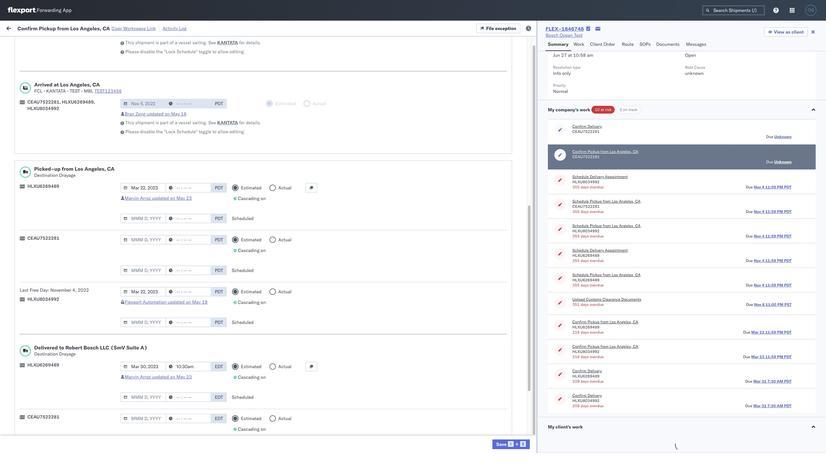 Task type: vqa. For each thing, say whether or not it's contained in the screenshot.
CEAU7522281's Due Nov 4 11:59 PM PDT
yes



Task type: describe. For each thing, give the bounding box(es) containing it.
robert
[[65, 345, 82, 351]]

forwarding app
[[37, 7, 72, 13]]

for for 2nd kantata link from the bottom
[[239, 40, 245, 46]]

ca for confirm pickup from los angeles, ca hlxu8034992
[[634, 344, 639, 349]]

client order button
[[588, 38, 620, 51]]

delivered
[[34, 345, 58, 351]]

mar 31 7:30 am pdt button for confirm delivery hlxu6269489
[[754, 379, 792, 384]]

2022
[[78, 287, 89, 293]]

mmm d, yyyy text field for 3rd -- : -- -- text box from the top of the page
[[120, 318, 166, 327]]

angeles, for confirm pickup from los angeles, ca ceau7522281 due unknown
[[617, 149, 633, 154]]

am for confirm delivery hlxu6269489
[[777, 379, 784, 384]]

355 for schedule delivery appointment hlxu8034992
[[573, 185, 580, 190]]

due for schedule pickup from los angeles, ca hlxu6269489
[[746, 283, 753, 288]]

link
[[147, 25, 156, 31]]

5 mmm d, yyyy text field from the top
[[120, 414, 166, 424]]

pm for confirm pickup from los angeles, ca hlxu6269489
[[778, 330, 784, 335]]

drayage inside the picked-up from los angeles, ca destination drayage
[[59, 172, 76, 178]]

nov 4 11:59 pm pdt button for hlxu6269489
[[754, 283, 792, 288]]

due mar 23 11:59 pm pdt for confirm pickup from los angeles, ca hlxu6269489
[[744, 330, 792, 335]]

file
[[487, 25, 494, 31]]

pickup for confirm pickup from los angeles, ca ceau7522281 due unknown
[[588, 149, 600, 154]]

confirm for confirm pickup from los angeles, ca hlxu8034992
[[573, 344, 587, 349]]

os
[[808, 8, 815, 13]]

2 cascading on from the top
[[238, 248, 266, 254]]

scheduled for 3rd -- : -- -- text box from the top of the page
[[232, 320, 254, 326]]

1 "lock from the top
[[164, 49, 176, 55]]

client order
[[591, 41, 616, 47]]

delivery for schedule delivery appointment hlxu6269489
[[590, 248, 605, 253]]

10
[[595, 107, 600, 112]]

days for confirm delivery hlxu8034992
[[581, 404, 589, 409]]

confirm delivery hlxu6269489
[[573, 369, 602, 379]]

ceau7522281 inside confirm delivery ceau7522281 due unknown
[[573, 129, 600, 134]]

type
[[573, 65, 581, 70]]

nov 8 11:00 pm pst button
[[755, 302, 792, 307]]

pickup for confirm pickup from los angeles, ca hlxu6269489
[[588, 320, 600, 325]]

1 mmm d, yyyy text field from the top
[[120, 183, 166, 193]]

1 due nov 4 11:59 pm pdt from the top
[[746, 185, 792, 190]]

fcl
[[34, 88, 42, 94]]

priority normal
[[554, 83, 569, 94]]

angeles, inside arrived at los angeles, ca fcl • kantata • test • mbl test123456
[[70, 81, 91, 88]]

client's
[[556, 424, 572, 430]]

test123456 button
[[95, 88, 122, 94]]

angeles, for schedule pickup from los angeles, ca ceau7522281
[[620, 199, 635, 204]]

5 estimated from the top
[[241, 416, 262, 422]]

2 editing. from the top
[[230, 129, 245, 135]]

1 please from the top
[[126, 49, 139, 55]]

free
[[30, 287, 39, 293]]

4 -- : -- -- text field from the top
[[166, 393, 211, 402]]

copy workspace link button
[[112, 25, 156, 31]]

overdue for schedule pickup from los angeles, ca hlxu6269489
[[590, 283, 604, 288]]

2 "lock from the top
[[164, 129, 176, 135]]

suite
[[126, 345, 139, 351]]

2 this shipment is part of a vessel sailing. see kantata for details. from the top
[[126, 120, 261, 126]]

los for confirm pickup from los angeles, ca copy workspace link
[[70, 25, 79, 31]]

actual start time jun 27 at 10:58 am
[[554, 47, 594, 58]]

view as client
[[775, 29, 804, 35]]

customs
[[587, 297, 602, 302]]

los inside arrived at los angeles, ca fcl • kantata • test • mbl test123456
[[60, 81, 69, 88]]

my client's work button
[[538, 418, 827, 437]]

angeles, for picked-up from los angeles, ca destination drayage
[[85, 166, 106, 172]]

0 vertical spatial bosch
[[546, 32, 559, 38]]

route button
[[620, 38, 638, 51]]

3 -- : -- -- text field from the top
[[166, 318, 211, 327]]

1 kantata link from the top
[[217, 39, 238, 46]]

1 allow from the top
[[218, 49, 229, 55]]

2 disable from the top
[[140, 129, 155, 135]]

cause
[[695, 65, 706, 70]]

2 details. from the top
[[246, 120, 261, 126]]

for for 1st kantata link from the bottom
[[239, 120, 245, 126]]

zeng
[[136, 111, 146, 117]]

355 days overdue for schedule delivery appointment hlxu6269489
[[573, 258, 604, 263]]

ca for schedule pickup from los angeles, ca ceau7522281
[[636, 199, 641, 204]]

up
[[54, 166, 61, 172]]

exception
[[686, 47, 703, 52]]

open
[[686, 52, 697, 58]]

save button
[[493, 440, 530, 450]]

sops button
[[638, 38, 654, 51]]

destination inside the picked-up from los angeles, ca destination drayage
[[34, 172, 58, 178]]

los for confirm pickup from los angeles, ca hlxu8034992
[[610, 344, 616, 349]]

angeles, for schedule pickup from los angeles, ca hlxu8034992
[[620, 223, 635, 228]]

2 on track
[[620, 107, 638, 112]]

1 vertical spatial to
[[213, 129, 217, 135]]

1 this shipment is part of a vessel sailing. see kantata for details. from the top
[[126, 40, 261, 46]]

due inside confirm delivery ceau7522281 due unknown
[[767, 134, 774, 139]]

test
[[574, 32, 583, 38]]

ca for confirm pickup from los angeles, ca hlxu6269489
[[634, 320, 639, 325]]

5 cascading from the top
[[238, 427, 260, 432]]

route
[[622, 41, 634, 47]]

hlxu6269489 inside 'confirm pickup from los angeles, ca hlxu6269489'
[[573, 325, 600, 330]]

hlxu8034992 inside confirm pickup from los angeles, ca hlxu8034992
[[573, 349, 600, 354]]

cascading for 3rd -- : -- -- text box from the top of the page
[[238, 300, 260, 306]]

-- : -- -- text field for mmm d, yyyy text box associated with ceau7522281
[[166, 235, 211, 245]]

3 edt from the top
[[215, 416, 223, 422]]

confirm for confirm pickup from los angeles, ca ceau7522281 due unknown
[[573, 149, 587, 154]]

my client's work
[[548, 424, 583, 430]]

my company's work
[[548, 107, 591, 113]]

8
[[763, 302, 765, 307]]

risk
[[606, 107, 612, 112]]

hlxu8034992 inside schedule pickup from los angeles, ca hlxu8034992
[[573, 229, 600, 233]]

ceau7522281 inside confirm pickup from los angeles, ca ceau7522281 due unknown
[[573, 154, 600, 159]]

due for confirm delivery hlxu6269489
[[746, 379, 753, 384]]

2 shipment from the top
[[135, 120, 154, 126]]

1 • from the left
[[44, 88, 45, 94]]

3 mmm d, yyyy text field from the top
[[120, 266, 166, 275]]

351
[[573, 302, 580, 307]]

-- : -- -- text field for first mmm d, yyyy text field from the top
[[166, 183, 211, 193]]

due mar 31 7:30 am pdt for confirm delivery hlxu6269489
[[746, 379, 792, 384]]

activity log
[[163, 25, 187, 31]]

due nov 8 11:00 pm pst
[[747, 302, 792, 307]]

overdue for confirm delivery hlxu6269489
[[590, 379, 604, 384]]

4 for schedule pickup from los angeles, ca hlxu6269489
[[763, 283, 765, 288]]

due nov 4 11:59 pm pdt for ceau7522281
[[746, 209, 792, 214]]

work for my client's work
[[573, 424, 583, 430]]

2 toggle from the top
[[199, 129, 211, 135]]

from for schedule pickup from los angeles, ca hlxu6269489
[[603, 273, 611, 277]]

schedule pickup from los angeles, ca hlxu6269489
[[573, 273, 641, 283]]

mar for confirm pickup from los angeles, ca hlxu8034992
[[752, 355, 759, 359]]

summary button
[[546, 38, 572, 51]]

clearance
[[603, 297, 621, 302]]

1 editing. from the top
[[230, 49, 245, 55]]

11:59 for schedule pickup from los angeles, ca hlxu6269489
[[766, 283, 777, 288]]

kantata for 2nd kantata link from the bottom
[[217, 40, 238, 46]]

Search Shipments (/) text field
[[703, 5, 765, 15]]

scheduled for first -- : -- -- text box from the bottom
[[232, 395, 254, 400]]

a for 1st kantata link from the bottom
[[175, 120, 178, 126]]

216 for hlxu6269489
[[573, 330, 580, 335]]

confirm pickup from los angeles, ca ceau7522281 due unknown
[[573, 149, 792, 164]]

flex-1846748 link
[[546, 26, 584, 32]]

schedule for schedule delivery appointment hlxu6269489
[[573, 248, 589, 253]]

2 is from the top
[[156, 120, 159, 126]]

355 days overdue for schedule delivery appointment hlxu8034992
[[573, 185, 604, 190]]

pm for schedule pickup from los angeles, ca hlxu8034992
[[778, 234, 784, 239]]

11:00
[[766, 302, 777, 307]]

due nov 4 11:59 pm pdt for hlxu6269489
[[746, 283, 792, 288]]

this for 1st kantata link from the bottom
[[126, 120, 134, 126]]

4 estimated from the top
[[241, 364, 262, 370]]

unknown
[[686, 70, 704, 76]]

4 for schedule delivery appointment hlxu6269489
[[763, 258, 765, 263]]

flex-1846748
[[546, 26, 584, 32]]

unknown button for confirm delivery ceau7522281 due unknown
[[775, 134, 792, 139]]

appointment for schedule delivery appointment hlxu6269489
[[606, 248, 628, 253]]

2 see from the top
[[209, 120, 216, 126]]

november
[[50, 287, 71, 293]]

due for confirm delivery hlxu8034992
[[746, 404, 753, 409]]

last free day: november 4, 2022
[[20, 287, 89, 293]]

summary
[[548, 41, 569, 47]]

ocean
[[560, 32, 573, 38]]

part for 2nd kantata link from the bottom
[[160, 40, 169, 46]]

from for confirm pickup from los angeles, ca hlxu8034992
[[601, 344, 609, 349]]

days for schedule pickup from los angeles, ca ceau7522281
[[581, 209, 589, 214]]

10:58
[[574, 52, 586, 58]]

company's
[[556, 107, 579, 113]]

from for confirm pickup from los angeles, ca hlxu6269489
[[601, 320, 609, 325]]

2 cascading from the top
[[238, 248, 260, 254]]

schedule delivery appointment hlxu6269489
[[573, 248, 628, 258]]

3 • from the left
[[81, 88, 83, 94]]

sailing. for 1st kantata link from the bottom
[[193, 120, 207, 126]]

2 please from the top
[[126, 129, 139, 135]]

1 edt from the top
[[215, 364, 223, 370]]

hlxu6269489 inside schedule delivery appointment hlxu6269489
[[573, 253, 600, 258]]

bosch ocean test
[[546, 32, 583, 38]]

work for my company's work
[[580, 107, 591, 113]]

2 scheduled from the top
[[232, 268, 254, 274]]

6 days from the top
[[581, 302, 589, 307]]

351 days overdue
[[573, 302, 604, 307]]

4 due nov 4 11:59 pm pdt from the top
[[746, 258, 792, 263]]

216 days overdue for hlxu8034992
[[573, 355, 604, 359]]

due for schedule delivery appointment hlxu6269489
[[746, 258, 753, 263]]

confirm delivery button for ceau7522281
[[573, 124, 602, 129]]

0 vertical spatial to
[[213, 49, 217, 55]]

marvin arroz updated on may 23 for picked-up from los angeles, ca
[[125, 195, 192, 201]]

27
[[562, 52, 567, 58]]

resolution type info only
[[554, 65, 581, 76]]

pickup for schedule pickup from los angeles, ca hlxu6269489
[[590, 273, 602, 277]]

activity log button
[[163, 25, 187, 32]]

1 the from the top
[[156, 49, 163, 55]]

hlxu6269489 down delivered
[[27, 362, 59, 368]]

2 allow from the top
[[218, 129, 229, 135]]

jun
[[554, 52, 561, 58]]

overdue for confirm pickup from los angeles, ca hlxu8034992
[[590, 355, 604, 359]]

10 at risk
[[595, 107, 612, 112]]

ceau7522281 inside schedule pickup from los angeles, ca ceau7522281
[[573, 204, 600, 209]]

1 -- : -- -- text field from the top
[[166, 214, 211, 223]]

3 estimated from the top
[[241, 289, 262, 295]]

bosch inside delivered to robert bosch llc (smv suite a) destination drayage
[[84, 345, 99, 351]]

2 please disable the "lock schedule" toggle to allow editing. from the top
[[126, 129, 245, 135]]

unknown inside confirm pickup from los angeles, ca ceau7522281 due unknown
[[775, 160, 792, 164]]

1 details. from the top
[[246, 40, 261, 46]]

mar 23 11:59 pm pdt button for confirm pickup from los angeles, ca hlxu8034992
[[752, 355, 792, 359]]

a for 2nd kantata link from the bottom
[[175, 40, 178, 46]]

1 schedule" from the top
[[177, 49, 198, 55]]

confirm for confirm pickup from los angeles, ca copy workspace link
[[17, 25, 38, 31]]

2 the from the top
[[156, 129, 163, 135]]

test
[[70, 88, 80, 94]]

1 nov 4 11:59 pm pdt button from the top
[[754, 185, 792, 190]]

ca for confirm pickup from los angeles, ca ceau7522281 due unknown
[[634, 149, 639, 154]]

documents button
[[654, 38, 684, 51]]

cascading for 1st -- : -- -- text box
[[238, 196, 260, 202]]

1 disable from the top
[[140, 49, 155, 55]]

from for picked-up from los angeles, ca destination drayage
[[62, 166, 74, 172]]

2 • from the left
[[67, 88, 69, 94]]

ceau7522281,
[[27, 99, 61, 105]]

schedule for schedule delivery appointment hlxu8034992
[[573, 174, 589, 179]]

picked-up from los angeles, ca destination drayage
[[34, 166, 115, 178]]

a)
[[140, 345, 147, 351]]

save
[[497, 442, 507, 447]]

hlxu8034992 inside confirm delivery hlxu8034992
[[573, 399, 600, 403]]

root
[[686, 65, 694, 70]]

pm for schedule delivery appointment hlxu6269489
[[778, 258, 784, 263]]

hlxu8034992 inside ceau7522281, hlxu6269489, hlxu8034992
[[27, 106, 59, 111]]

schedule pickup from los angeles, ca button for hlxu6269489
[[573, 273, 641, 278]]

overdue for confirm pickup from los angeles, ca hlxu6269489
[[590, 330, 604, 335]]

schedule for schedule pickup from los angeles, ca hlxu8034992
[[573, 223, 589, 228]]

client
[[792, 29, 804, 35]]

days for schedule pickup from los angeles, ca hlxu8034992
[[581, 234, 589, 239]]

5 cascading on from the top
[[238, 427, 266, 432]]

11:59 for confirm pickup from los angeles, ca hlxu6269489
[[766, 330, 777, 335]]

1846748
[[562, 26, 584, 32]]



Task type: locate. For each thing, give the bounding box(es) containing it.
documents right sops button
[[657, 41, 680, 47]]

angeles, inside schedule pickup from los angeles, ca hlxu6269489
[[620, 273, 635, 277]]

pm for schedule pickup from los angeles, ca hlxu6269489
[[778, 283, 784, 288]]

may for first -- : -- -- text box from the bottom
[[177, 374, 185, 380]]

1 vertical spatial schedule pickup from los angeles, ca button
[[573, 223, 641, 229]]

1 vertical spatial marvin
[[125, 374, 139, 380]]

los up clearance
[[612, 273, 619, 277]]

1 vertical spatial see
[[209, 120, 216, 126]]

-- : -- -- text field for fifth mmm d, yyyy text box from the top of the page
[[166, 414, 211, 424]]

los inside schedule pickup from los angeles, ca ceau7522281
[[612, 199, 619, 204]]

days down 'confirm pickup from los angeles, ca hlxu6269489'
[[581, 330, 589, 335]]

los right up
[[75, 166, 83, 172]]

2 marvin arroz updated on may 23 from the top
[[125, 374, 192, 380]]

4 355 from the top
[[573, 258, 580, 263]]

confirm delivery button down confirm delivery hlxu6269489
[[573, 393, 602, 399]]

bran zeng updated on may 18
[[125, 111, 187, 117]]

hlxu8034992 up schedule delivery appointment hlxu6269489
[[573, 229, 600, 233]]

exception status open
[[686, 47, 715, 58]]

confirm inside confirm delivery ceau7522281 due unknown
[[573, 124, 587, 129]]

hlxu8034992 inside schedule delivery appointment hlxu8034992
[[573, 180, 600, 184]]

workspace
[[123, 25, 146, 31]]

1 vertical spatial toggle
[[199, 129, 211, 135]]

4,
[[72, 287, 77, 293]]

angeles, inside confirm pickup from los angeles, ca hlxu8034992
[[617, 344, 633, 349]]

6 overdue from the top
[[590, 302, 604, 307]]

23
[[186, 195, 192, 201], [760, 330, 765, 335], [760, 355, 765, 359], [186, 374, 192, 380]]

1 sailing. from the top
[[193, 40, 207, 46]]

5 355 days overdue from the top
[[573, 283, 604, 288]]

at for risk
[[601, 107, 605, 112]]

1 vertical spatial please disable the "lock schedule" toggle to allow editing.
[[126, 129, 245, 135]]

normal
[[554, 88, 569, 94]]

0 vertical spatial for
[[239, 40, 245, 46]]

my for my client's work
[[548, 424, 555, 430]]

hlxu6269489 down picked-
[[27, 183, 59, 189]]

only
[[563, 70, 571, 76]]

1 vertical spatial destination
[[34, 351, 58, 357]]

31 for confirm delivery hlxu6269489
[[762, 379, 767, 384]]

los for schedule pickup from los angeles, ca ceau7522281
[[612, 199, 619, 204]]

sops
[[640, 41, 651, 47]]

confirm for confirm pickup from los angeles, ca hlxu6269489
[[573, 320, 587, 325]]

delivery inside schedule delivery appointment hlxu6269489
[[590, 248, 605, 253]]

confirm delivery button down 10
[[573, 124, 602, 129]]

please down copy workspace link button
[[126, 49, 139, 55]]

2 vertical spatial confirm pickup from los angeles, ca button
[[573, 344, 639, 349]]

days for confirm delivery hlxu6269489
[[581, 379, 589, 384]]

10 overdue from the top
[[590, 404, 604, 409]]

schedule for schedule pickup from los angeles, ca hlxu6269489
[[573, 273, 589, 277]]

overdue down 'confirm pickup from los angeles, ca hlxu6269489'
[[590, 330, 604, 335]]

drayage down robert
[[59, 351, 76, 357]]

1 209 from the top
[[573, 379, 580, 384]]

due for confirm pickup from los angeles, ca hlxu8034992
[[744, 355, 751, 359]]

4 mmm d, yyyy text field from the top
[[120, 393, 166, 402]]

0 vertical spatial at
[[568, 52, 573, 58]]

5 due nov 4 11:59 pm pdt from the top
[[746, 283, 792, 288]]

work inside button
[[573, 424, 583, 430]]

0 vertical spatial vessel
[[179, 40, 191, 46]]

216 down 351
[[573, 330, 580, 335]]

1 vertical spatial kantata
[[46, 88, 66, 94]]

delivery down 10
[[588, 124, 602, 129]]

355 days overdue for schedule pickup from los angeles, ca hlxu6269489
[[573, 283, 604, 288]]

from down schedule pickup from los angeles, ca ceau7522281
[[603, 223, 611, 228]]

am
[[777, 379, 784, 384], [777, 404, 784, 409]]

1 vertical spatial work
[[573, 424, 583, 430]]

confirm pickup from los angeles, ca button
[[573, 149, 639, 154], [573, 320, 639, 325], [573, 344, 639, 349]]

1 days from the top
[[581, 185, 589, 190]]

355 days overdue up customs
[[573, 283, 604, 288]]

bosch down flex-
[[546, 32, 559, 38]]

due for confirm pickup from los angeles, ca hlxu6269489
[[744, 330, 751, 335]]

1 due mar 31 7:30 am pdt from the top
[[746, 379, 792, 384]]

355 days overdue down schedule pickup from los angeles, ca ceau7522281
[[573, 209, 604, 214]]

0 vertical spatial am
[[777, 379, 784, 384]]

resolution
[[554, 65, 572, 70]]

schedule delivery appointment button for hlxu8034992
[[573, 174, 628, 180]]

1 vertical spatial marvin arroz updated on may 23 button
[[125, 374, 192, 380]]

11:59 for schedule delivery appointment hlxu6269489
[[766, 258, 777, 263]]

appointment inside schedule delivery appointment hlxu8034992
[[606, 174, 628, 179]]

pickup inside confirm pickup from los angeles, ca hlxu8034992
[[588, 344, 600, 349]]

0 horizontal spatial bosch
[[84, 345, 99, 351]]

disable
[[140, 49, 155, 55], [140, 129, 155, 135]]

1 is from the top
[[156, 40, 159, 46]]

1 vertical spatial appointment
[[606, 248, 628, 253]]

nov 4 11:59 pm pdt button for hlxu8034992
[[754, 234, 792, 239]]

messages button
[[684, 38, 710, 51]]

my for my company's work
[[548, 107, 555, 113]]

from for confirm pickup from los angeles, ca copy workspace link
[[57, 25, 69, 31]]

confirm inside confirm delivery hlxu8034992
[[573, 393, 587, 398]]

schedule pickup from los angeles, ca hlxu8034992
[[573, 223, 641, 233]]

at
[[568, 52, 573, 58], [54, 81, 59, 88], [601, 107, 605, 112]]

los for confirm pickup from los angeles, ca hlxu6269489
[[610, 320, 616, 325]]

"lock down bran zeng updated on may 18 button
[[164, 129, 176, 135]]

1 vertical spatial for
[[239, 120, 245, 126]]

2 vertical spatial schedule pickup from los angeles, ca button
[[573, 273, 641, 278]]

log
[[179, 25, 187, 31]]

209 down confirm delivery hlxu6269489
[[573, 379, 580, 384]]

216 up confirm delivery hlxu6269489
[[573, 355, 580, 359]]

schedule for schedule pickup from los angeles, ca ceau7522281
[[573, 199, 589, 204]]

2 estimated from the top
[[241, 237, 262, 243]]

1 vertical spatial due mar 23 11:59 pm pdt
[[744, 355, 792, 359]]

schedule pickup from los angeles, ca button for ceau7522281
[[573, 199, 641, 204]]

confirm pickup from los angeles, ca button for hlxu6269489
[[573, 320, 639, 325]]

los for confirm pickup from los angeles, ca ceau7522281 due unknown
[[610, 149, 616, 154]]

0 vertical spatial drayage
[[59, 172, 76, 178]]

1 of from the top
[[170, 40, 174, 46]]

11:59 for schedule delivery appointment hlxu8034992
[[766, 185, 777, 190]]

3 mmm d, yyyy text field from the top
[[120, 362, 166, 372]]

los down schedule pickup from los angeles, ca ceau7522281
[[612, 223, 619, 228]]

schedule pickup from los angeles, ca button
[[573, 199, 641, 204], [573, 223, 641, 229], [573, 273, 641, 278]]

hlxu6269489
[[27, 183, 59, 189], [573, 253, 600, 258], [573, 278, 600, 283], [573, 325, 600, 330], [27, 362, 59, 368], [573, 374, 600, 379]]

ca inside schedule pickup from los angeles, ca hlxu6269489
[[636, 273, 641, 277]]

0 vertical spatial shipment
[[135, 40, 154, 46]]

1 4 from the top
[[763, 185, 765, 190]]

los down schedule delivery appointment hlxu8034992
[[612, 199, 619, 204]]

ca inside schedule pickup from los angeles, ca ceau7522281
[[636, 199, 641, 204]]

1 -- : -- -- text field from the top
[[166, 99, 211, 109]]

1 vertical spatial edt
[[215, 395, 223, 400]]

time
[[575, 47, 583, 52]]

0 vertical spatial schedule delivery appointment button
[[573, 174, 628, 180]]

schedule pickup from los angeles, ca button down schedule delivery appointment hlxu8034992
[[573, 199, 641, 204]]

confirm
[[17, 25, 38, 31], [573, 124, 587, 129], [573, 149, 587, 154], [573, 320, 587, 325], [573, 344, 587, 349], [573, 369, 587, 374], [573, 393, 587, 398]]

2 nov 4 11:59 pm pdt button from the top
[[754, 209, 792, 214]]

confirm pickup from los angeles, ca hlxu6269489
[[573, 320, 639, 330]]

1 vertical spatial please
[[126, 129, 139, 135]]

delivery inside confirm delivery ceau7522281 due unknown
[[588, 124, 602, 129]]

2 216 days overdue from the top
[[573, 355, 604, 359]]

0 vertical spatial due mar 31 7:30 am pdt
[[746, 379, 792, 384]]

actual inside actual start time jun 27 at 10:58 am
[[554, 47, 565, 52]]

0 vertical spatial confirm delivery button
[[573, 124, 602, 129]]

0 vertical spatial unknown
[[775, 134, 792, 139]]

2 horizontal spatial •
[[81, 88, 83, 94]]

0 vertical spatial please
[[126, 49, 139, 55]]

1 vertical spatial part
[[160, 120, 169, 126]]

client
[[591, 41, 603, 47]]

4 cascading on from the top
[[238, 375, 266, 380]]

confirm pickup from los angeles, ca hlxu8034992
[[573, 344, 639, 354]]

please disable the "lock schedule" toggle to allow editing.
[[126, 49, 245, 55], [126, 129, 245, 135]]

angeles, for schedule pickup from los angeles, ca hlxu6269489
[[620, 273, 635, 277]]

unknown button for confirm pickup from los angeles, ca ceau7522281 due unknown
[[775, 160, 792, 164]]

confirm for confirm delivery ceau7522281 due unknown
[[573, 124, 587, 129]]

unknown inside confirm delivery ceau7522281 due unknown
[[775, 134, 792, 139]]

schedule pickup from los angeles, ca ceau7522281
[[573, 199, 641, 209]]

from inside 'confirm pickup from los angeles, ca hlxu6269489'
[[601, 320, 609, 325]]

pickup inside schedule pickup from los angeles, ca hlxu8034992
[[590, 223, 602, 228]]

1 mar 23 11:59 pm pdt button from the top
[[752, 330, 792, 335]]

pickup inside schedule pickup from los angeles, ca hlxu6269489
[[590, 273, 602, 277]]

0 vertical spatial documents
[[657, 41, 680, 47]]

0 horizontal spatial 18
[[181, 111, 187, 117]]

ca inside 'confirm pickup from los angeles, ca hlxu6269489'
[[634, 320, 639, 325]]

0 vertical spatial edt
[[215, 364, 223, 370]]

due
[[767, 134, 774, 139], [767, 160, 774, 164], [746, 185, 753, 190], [746, 209, 753, 214], [746, 234, 753, 239], [746, 258, 753, 263], [746, 283, 753, 288], [747, 302, 754, 307], [744, 330, 751, 335], [744, 355, 751, 359], [746, 379, 753, 384], [746, 404, 753, 409]]

1 vertical spatial 209
[[573, 404, 580, 409]]

overdue down customs
[[590, 302, 604, 307]]

1 vertical spatial of
[[170, 120, 174, 126]]

days down confirm delivery hlxu8034992
[[581, 404, 589, 409]]

from down app
[[57, 25, 69, 31]]

mmm d, yyyy text field for hlxu6269489
[[120, 362, 166, 372]]

0 vertical spatial the
[[156, 49, 163, 55]]

overdue for schedule delivery appointment hlxu6269489
[[590, 258, 604, 263]]

1 vertical spatial editing.
[[230, 129, 245, 135]]

0 vertical spatial due mar 23 11:59 pm pdt
[[744, 330, 792, 335]]

9 overdue from the top
[[590, 379, 604, 384]]

0 vertical spatial please disable the "lock schedule" toggle to allow editing.
[[126, 49, 245, 55]]

3 scheduled from the top
[[232, 320, 254, 326]]

nov 4 11:59 pm pdt button for ceau7522281
[[754, 209, 792, 214]]

1 vertical spatial unknown
[[775, 160, 792, 164]]

confirm delivery button for hlxu8034992
[[573, 393, 602, 399]]

this down copy workspace link button
[[126, 40, 134, 46]]

1 vertical spatial 31
[[762, 404, 767, 409]]

my
[[548, 107, 555, 113], [548, 424, 555, 430]]

days up confirm delivery hlxu6269489
[[581, 355, 589, 359]]

0 vertical spatial mar 31 7:30 am pdt button
[[754, 379, 792, 384]]

documents inside button
[[622, 297, 642, 302]]

los up ceau7522281, hlxu6269489, hlxu8034992
[[60, 81, 69, 88]]

confirm delivery button
[[573, 124, 602, 129], [573, 369, 602, 374], [573, 393, 602, 399]]

0 vertical spatial kantata
[[217, 40, 238, 46]]

from inside confirm pickup from los angeles, ca hlxu8034992
[[601, 344, 609, 349]]

5 nov 4 11:59 pm pdt button from the top
[[754, 283, 792, 288]]

schedule inside schedule pickup from los angeles, ca hlxu6269489
[[573, 273, 589, 277]]

destination down delivered
[[34, 351, 58, 357]]

confirm pickup from los angeles, ca button up schedule delivery appointment hlxu8034992
[[573, 149, 639, 154]]

of down bran zeng updated on may 18 button
[[170, 120, 174, 126]]

2 31 from the top
[[762, 404, 767, 409]]

209 days overdue down confirm delivery hlxu6269489
[[573, 379, 604, 384]]

3 due nov 4 11:59 pm pdt from the top
[[746, 234, 792, 239]]

from down upload customs clearance documents button
[[601, 320, 609, 325]]

0 vertical spatial destination
[[34, 172, 58, 178]]

unknown
[[775, 134, 792, 139], [775, 160, 792, 164]]

5 schedule from the top
[[573, 273, 589, 277]]

schedule delivery appointment button up schedule pickup from los angeles, ca ceau7522281
[[573, 174, 628, 180]]

hlxu6269489 up schedule pickup from los angeles, ca hlxu6269489 at the right of the page
[[573, 253, 600, 258]]

355 down schedule pickup from los angeles, ca ceau7522281
[[573, 209, 580, 214]]

4
[[763, 185, 765, 190], [763, 209, 765, 214], [763, 234, 765, 239], [763, 258, 765, 263], [763, 283, 765, 288]]

delivery inside schedule delivery appointment hlxu8034992
[[590, 174, 605, 179]]

from inside confirm pickup from los angeles, ca ceau7522281 due unknown
[[601, 149, 609, 154]]

-- : -- -- text field
[[166, 214, 211, 223], [166, 287, 211, 297], [166, 318, 211, 327], [166, 393, 211, 402]]

angeles, inside schedule pickup from los angeles, ca ceau7522281
[[620, 199, 635, 204]]

0 vertical spatial toggle
[[199, 49, 211, 55]]

angeles, for confirm pickup from los angeles, ca hlxu8034992
[[617, 344, 633, 349]]

angeles, inside schedule pickup from los angeles, ca hlxu8034992
[[620, 223, 635, 228]]

pickup for confirm pickup from los angeles, ca copy workspace link
[[39, 25, 56, 31]]

209 days overdue
[[573, 379, 604, 384], [573, 404, 604, 409]]

"lock down activity
[[164, 49, 176, 55]]

2 this from the top
[[126, 120, 134, 126]]

status
[[704, 47, 715, 52]]

confirm pickup from los angeles, ca button down upload customs clearance documents button
[[573, 320, 639, 325]]

bosch
[[546, 32, 559, 38], [84, 345, 99, 351]]

nov 4 11:59 pm pdt button
[[754, 185, 792, 190], [754, 209, 792, 214], [754, 234, 792, 239], [754, 258, 792, 263], [754, 283, 792, 288]]

2 vessel from the top
[[179, 120, 191, 126]]

2 209 days overdue from the top
[[573, 404, 604, 409]]

1 vertical spatial this shipment is part of a vessel sailing. see kantata for details.
[[126, 120, 261, 126]]

355 up schedule delivery appointment hlxu6269489
[[573, 234, 580, 239]]

to inside delivered to robert bosch llc (smv suite a) destination drayage
[[59, 345, 64, 351]]

from right up
[[62, 166, 74, 172]]

drayage inside delivered to robert bosch llc (smv suite a) destination drayage
[[59, 351, 76, 357]]

on
[[624, 107, 628, 112], [165, 111, 170, 117], [170, 195, 175, 201], [261, 196, 266, 202], [261, 248, 266, 254], [186, 299, 191, 305], [261, 300, 266, 306], [170, 374, 175, 380], [261, 375, 266, 380], [261, 427, 266, 432]]

1 vertical spatial a
[[175, 120, 178, 126]]

file exception
[[487, 25, 517, 31]]

confirm inside confirm pickup from los angeles, ca hlxu8034992
[[573, 344, 587, 349]]

ca inside the picked-up from los angeles, ca destination drayage
[[107, 166, 115, 172]]

from down 'confirm pickup from los angeles, ca hlxu6269489'
[[601, 344, 609, 349]]

disable down link
[[140, 49, 155, 55]]

at inside actual start time jun 27 at 10:58 am
[[568, 52, 573, 58]]

355 days overdue for schedule pickup from los angeles, ca ceau7522281
[[573, 209, 604, 214]]

hlxu6269489 inside schedule pickup from los angeles, ca hlxu6269489
[[573, 278, 600, 283]]

at right 10
[[601, 107, 605, 112]]

1 vertical spatial schedule delivery appointment button
[[573, 248, 628, 253]]

ca inside confirm pickup from los angeles, ca ceau7522281 due unknown
[[634, 149, 639, 154]]

0 horizontal spatial •
[[44, 88, 45, 94]]

editing.
[[230, 49, 245, 55], [230, 129, 245, 135]]

toggle
[[199, 49, 211, 55], [199, 129, 211, 135]]

0 vertical spatial "lock
[[164, 49, 176, 55]]

angeles, inside the picked-up from los angeles, ca destination drayage
[[85, 166, 106, 172]]

mar
[[752, 330, 759, 335], [752, 355, 759, 359], [754, 379, 761, 384], [754, 404, 761, 409]]

my inside button
[[548, 424, 555, 430]]

confirm delivery hlxu8034992
[[573, 393, 602, 403]]

11:59 for schedule pickup from los angeles, ca hlxu8034992
[[766, 234, 777, 239]]

355 days overdue down schedule delivery appointment hlxu8034992
[[573, 185, 604, 190]]

schedule pickup from los angeles, ca button down schedule delivery appointment hlxu6269489
[[573, 273, 641, 278]]

mmm d, yyyy text field for ceau7522281, hlxu6269489, hlxu8034992
[[120, 99, 166, 109]]

hlxu8034992 down confirm delivery hlxu6269489
[[573, 399, 600, 403]]

1 see from the top
[[209, 40, 216, 46]]

5 4 from the top
[[763, 283, 765, 288]]

flexport automation updated on may 18
[[125, 299, 208, 305]]

1 vertical spatial disable
[[140, 129, 155, 135]]

1 vertical spatial is
[[156, 120, 159, 126]]

2 due mar 23 11:59 pm pdt from the top
[[744, 355, 792, 359]]

MMM D, YYYY text field
[[120, 99, 166, 109], [120, 235, 166, 245], [120, 362, 166, 372], [120, 393, 166, 402], [120, 414, 166, 424]]

due nov 4 11:59 pm pdt for hlxu8034992
[[746, 234, 792, 239]]

the down activity
[[156, 49, 163, 55]]

messages
[[687, 41, 707, 47]]

1 cascading from the top
[[238, 196, 260, 202]]

2 marvin from the top
[[125, 374, 139, 380]]

schedule inside schedule pickup from los angeles, ca hlxu8034992
[[573, 223, 589, 228]]

1 my from the top
[[548, 107, 555, 113]]

1 vertical spatial bosch
[[84, 345, 99, 351]]

1 horizontal spatial •
[[67, 88, 69, 94]]

• left test
[[67, 88, 69, 94]]

mar for confirm delivery hlxu8034992
[[754, 404, 761, 409]]

1 vertical spatial schedule"
[[177, 129, 198, 135]]

6 -- : -- -- text field from the top
[[166, 414, 211, 424]]

-- : -- -- text field for mmm d, yyyy text box associated with hlxu6269489
[[166, 362, 211, 372]]

days down schedule pickup from los angeles, ca ceau7522281
[[581, 209, 589, 214]]

cascading on for flexport automation updated on may 18 button
[[238, 300, 266, 306]]

3 nov 4 11:59 pm pdt button from the top
[[754, 234, 792, 239]]

from inside schedule pickup from los angeles, ca hlxu8034992
[[603, 223, 611, 228]]

delivery inside confirm delivery hlxu8034992
[[588, 393, 602, 398]]

4 for schedule pickup from los angeles, ca ceau7522281
[[763, 209, 765, 214]]

documents right clearance
[[622, 297, 642, 302]]

355 days overdue for schedule pickup from los angeles, ca hlxu8034992
[[573, 234, 604, 239]]

a down bran zeng updated on may 18 button
[[175, 120, 178, 126]]

1 vertical spatial 7:30
[[768, 404, 776, 409]]

los inside confirm pickup from los angeles, ca ceau7522281 due unknown
[[610, 149, 616, 154]]

(smv
[[111, 345, 125, 351]]

marvin for (smv
[[125, 374, 139, 380]]

vessel down log
[[179, 40, 191, 46]]

overdue down confirm delivery hlxu8034992
[[590, 404, 604, 409]]

1 vertical spatial unknown button
[[775, 160, 792, 164]]

upload customs clearance documents button
[[573, 297, 642, 302]]

1 vertical spatial my
[[548, 424, 555, 430]]

drayage down up
[[59, 172, 76, 178]]

part
[[160, 40, 169, 46], [160, 120, 169, 126]]

work button
[[572, 38, 588, 51]]

5 overdue from the top
[[590, 283, 604, 288]]

1 31 from the top
[[762, 379, 767, 384]]

of down activity
[[170, 40, 174, 46]]

ca for schedule pickup from los angeles, ca hlxu6269489
[[636, 273, 641, 277]]

delivery down confirm delivery hlxu6269489
[[588, 393, 602, 398]]

destination inside delivered to robert bosch llc (smv suite a) destination drayage
[[34, 351, 58, 357]]

due mar 31 7:30 am pdt
[[746, 379, 792, 384], [746, 404, 792, 409]]

days for confirm pickup from los angeles, ca hlxu8034992
[[581, 355, 589, 359]]

3 -- : -- -- text field from the top
[[166, 235, 211, 245]]

1 vertical spatial 209 days overdue
[[573, 404, 604, 409]]

due mar 23 11:59 pm pdt
[[744, 330, 792, 335], [744, 355, 792, 359]]

angeles, inside 'confirm pickup from los angeles, ca hlxu6269489'
[[617, 320, 633, 325]]

4 for schedule delivery appointment hlxu8034992
[[763, 185, 765, 190]]

work left 10
[[580, 107, 591, 113]]

hlxu6269489 up upload
[[573, 278, 600, 283]]

marvin arroz updated on may 23 button
[[125, 195, 192, 201], [125, 374, 192, 380]]

automation
[[143, 299, 167, 305]]

vessel for 2nd kantata link from the bottom
[[179, 40, 191, 46]]

days down schedule delivery appointment hlxu8034992
[[581, 185, 589, 190]]

1 confirm pickup from los angeles, ca button from the top
[[573, 149, 639, 154]]

os button
[[804, 3, 819, 18]]

delivery up schedule pickup from los angeles, ca ceau7522281
[[590, 174, 605, 179]]

5 days from the top
[[581, 283, 589, 288]]

view
[[775, 29, 785, 35]]

2 355 days overdue from the top
[[573, 209, 604, 214]]

2 for from the top
[[239, 120, 245, 126]]

2 due nov 4 11:59 pm pdt from the top
[[746, 209, 792, 214]]

1 vertical spatial the
[[156, 129, 163, 135]]

4 11:59 from the top
[[766, 258, 777, 263]]

delivery down schedule pickup from los angeles, ca hlxu8034992
[[590, 248, 605, 253]]

pickup up schedule delivery appointment hlxu8034992
[[588, 149, 600, 154]]

0 vertical spatial this
[[126, 40, 134, 46]]

355 days overdue down schedule delivery appointment hlxu6269489
[[573, 258, 604, 263]]

216 days overdue
[[573, 330, 604, 335], [573, 355, 604, 359]]

ca inside arrived at los angeles, ca fcl • kantata • test • mbl test123456
[[93, 81, 100, 88]]

5 -- : -- -- text field from the top
[[166, 362, 211, 372]]

2 7:30 from the top
[[768, 404, 776, 409]]

los down app
[[70, 25, 79, 31]]

pickup inside 'confirm pickup from los angeles, ca hlxu6269489'
[[588, 320, 600, 325]]

kantata link
[[217, 39, 238, 46], [217, 119, 238, 126]]

is down the bran zeng updated on may 18
[[156, 120, 159, 126]]

confirm delivery ceau7522281 due unknown
[[573, 124, 792, 139]]

1 vertical spatial mar 23 11:59 pm pdt button
[[752, 355, 792, 359]]

delivered to robert bosch llc (smv suite a) destination drayage
[[34, 345, 147, 357]]

los inside the picked-up from los angeles, ca destination drayage
[[75, 166, 83, 172]]

pickup
[[39, 25, 56, 31], [588, 149, 600, 154], [590, 199, 602, 204], [590, 223, 602, 228], [590, 273, 602, 277], [588, 320, 600, 325], [588, 344, 600, 349]]

confirm delivery button up confirm delivery hlxu8034992
[[573, 369, 602, 374]]

1 vertical spatial due mar 31 7:30 am pdt
[[746, 404, 792, 409]]

appointment inside schedule delivery appointment hlxu6269489
[[606, 248, 628, 253]]

work
[[580, 107, 591, 113], [573, 424, 583, 430]]

disable down the zeng at the top left of the page
[[140, 129, 155, 135]]

4 4 from the top
[[763, 258, 765, 263]]

1 toggle from the top
[[199, 49, 211, 55]]

0 horizontal spatial documents
[[622, 297, 642, 302]]

days up upload
[[581, 283, 589, 288]]

cascading for first -- : -- -- text box from the bottom
[[238, 375, 260, 380]]

vessel down bran zeng updated on may 18 button
[[179, 120, 191, 126]]

pickup inside confirm pickup from los angeles, ca ceau7522281 due unknown
[[588, 149, 600, 154]]

hlxu8034992 down day:
[[27, 296, 59, 302]]

pickup inside schedule pickup from los angeles, ca ceau7522281
[[590, 199, 602, 204]]

delivery for confirm delivery hlxu6269489
[[588, 369, 602, 374]]

track
[[629, 107, 638, 112]]

4 overdue from the top
[[590, 258, 604, 263]]

los for schedule pickup from los angeles, ca hlxu8034992
[[612, 223, 619, 228]]

0 vertical spatial details.
[[246, 40, 261, 46]]

4 nov 4 11:59 pm pdt button from the top
[[754, 258, 792, 263]]

pickup down 'confirm pickup from los angeles, ca hlxu6269489'
[[588, 344, 600, 349]]

pickup down forwarding
[[39, 25, 56, 31]]

2 mmm d, yyyy text field from the top
[[120, 214, 166, 223]]

nov for schedule pickup from los angeles, ca hlxu8034992
[[754, 234, 762, 239]]

bosch ocean test link
[[546, 32, 583, 38]]

216 days overdue up confirm delivery hlxu6269489
[[573, 355, 604, 359]]

2 schedule delivery appointment button from the top
[[573, 248, 628, 253]]

root cause unknown
[[686, 65, 706, 76]]

1 vertical spatial this
[[126, 120, 134, 126]]

2
[[620, 107, 623, 112]]

0 vertical spatial see
[[209, 40, 216, 46]]

1 vertical spatial "lock
[[164, 129, 176, 135]]

MMM D, YYYY text field
[[120, 183, 166, 193], [120, 214, 166, 223], [120, 266, 166, 275], [120, 287, 166, 297], [120, 318, 166, 327]]

hlxu6269489 inside confirm delivery hlxu6269489
[[573, 374, 600, 379]]

schedule delivery appointment hlxu8034992
[[573, 174, 628, 184]]

overdue down schedule pickup from los angeles, ca ceau7522281
[[590, 209, 604, 214]]

work right client's
[[573, 424, 583, 430]]

delivery inside confirm delivery hlxu6269489
[[588, 369, 602, 374]]

2 of from the top
[[170, 120, 174, 126]]

355
[[573, 185, 580, 190], [573, 209, 580, 214], [573, 234, 580, 239], [573, 258, 580, 263], [573, 283, 580, 288]]

0 vertical spatial this shipment is part of a vessel sailing. see kantata for details.
[[126, 40, 261, 46]]

from inside schedule pickup from los angeles, ca ceau7522281
[[603, 199, 611, 204]]

3 schedule from the top
[[573, 223, 589, 228]]

9 days from the top
[[581, 379, 589, 384]]

hlxu8034992 down ceau7522281,
[[27, 106, 59, 111]]

due inside confirm pickup from los angeles, ca ceau7522281 due unknown
[[767, 160, 774, 164]]

confirm pickup from los angeles, ca button down 'confirm pickup from los angeles, ca hlxu6269489'
[[573, 344, 639, 349]]

0 vertical spatial 7:30
[[768, 379, 776, 384]]

los for picked-up from los angeles, ca destination drayage
[[75, 166, 83, 172]]

ca inside schedule pickup from los angeles, ca hlxu8034992
[[636, 223, 641, 228]]

appointment
[[606, 174, 628, 179], [606, 248, 628, 253]]

days down upload
[[581, 302, 589, 307]]

destination down picked-
[[34, 172, 58, 178]]

mar 31 7:30 am pdt button for confirm delivery hlxu8034992
[[754, 404, 792, 409]]

schedule inside schedule delivery appointment hlxu8034992
[[573, 174, 589, 179]]

1 vertical spatial marvin arroz updated on may 23
[[125, 374, 192, 380]]

0 vertical spatial a
[[175, 40, 178, 46]]

1 vertical spatial 216 days overdue
[[573, 355, 604, 359]]

2 vertical spatial confirm delivery button
[[573, 393, 602, 399]]

info
[[554, 70, 562, 76]]

days for schedule delivery appointment hlxu6269489
[[581, 258, 589, 263]]

work
[[574, 41, 585, 47]]

this down bran
[[126, 120, 134, 126]]

0 vertical spatial unknown button
[[775, 134, 792, 139]]

los inside schedule pickup from los angeles, ca hlxu8034992
[[612, 223, 619, 228]]

flexport. image
[[8, 7, 37, 14]]

confirm inside confirm pickup from los angeles, ca ceau7522281 due unknown
[[573, 149, 587, 154]]

priority
[[554, 83, 566, 88]]

3 overdue from the top
[[590, 234, 604, 239]]

0 vertical spatial is
[[156, 40, 159, 46]]

documents inside button
[[657, 41, 680, 47]]

1 vertical spatial allow
[[218, 129, 229, 135]]

1 vertical spatial kantata link
[[217, 119, 238, 126]]

0 vertical spatial allow
[[218, 49, 229, 55]]

2 edt from the top
[[215, 395, 223, 400]]

kantata inside arrived at los angeles, ca fcl • kantata • test • mbl test123456
[[46, 88, 66, 94]]

please down bran
[[126, 129, 139, 135]]

1 vertical spatial at
[[54, 81, 59, 88]]

schedule inside schedule delivery appointment hlxu6269489
[[573, 248, 589, 253]]

from for schedule pickup from los angeles, ca ceau7522281
[[603, 199, 611, 204]]

overdue for schedule pickup from los angeles, ca hlxu8034992
[[590, 234, 604, 239]]

copy
[[112, 25, 122, 31]]

0 vertical spatial of
[[170, 40, 174, 46]]

days for schedule delivery appointment hlxu8034992
[[581, 185, 589, 190]]

0 vertical spatial schedule pickup from los angeles, ca button
[[573, 199, 641, 204]]

arrived
[[34, 81, 53, 88]]

pickup for schedule pickup from los angeles, ca ceau7522281
[[590, 199, 602, 204]]

from inside the picked-up from los angeles, ca destination drayage
[[62, 166, 74, 172]]

355 days overdue down schedule pickup from los angeles, ca hlxu8034992
[[573, 234, 604, 239]]

bosch left "llc"
[[84, 345, 99, 351]]

0 vertical spatial my
[[548, 107, 555, 113]]

days down confirm delivery hlxu6269489
[[581, 379, 589, 384]]

from inside schedule pickup from los angeles, ca hlxu6269489
[[603, 273, 611, 277]]

1 estimated from the top
[[241, 185, 262, 191]]

1 vertical spatial am
[[777, 404, 784, 409]]

delivery for confirm delivery ceau7522281 due unknown
[[588, 124, 602, 129]]

3 confirm pickup from los angeles, ca button from the top
[[573, 344, 639, 349]]

pickup down schedule delivery appointment hlxu6269489
[[590, 273, 602, 277]]

1 scheduled from the top
[[232, 216, 254, 222]]

confirm inside 'confirm pickup from los angeles, ca hlxu6269489'
[[573, 320, 587, 325]]

due for schedule pickup from los angeles, ca ceau7522281
[[746, 209, 753, 214]]

2 due mar 31 7:30 am pdt from the top
[[746, 404, 792, 409]]

1 horizontal spatial 18
[[202, 299, 208, 305]]

4 -- : -- -- text field from the top
[[166, 266, 211, 275]]

marvin arroz updated on may 23 for delivered to robert bosch llc (smv suite a)
[[125, 374, 192, 380]]

nov for schedule delivery appointment hlxu6269489
[[754, 258, 762, 263]]

overdue for confirm delivery hlxu8034992
[[590, 404, 604, 409]]

los down 'confirm pickup from los angeles, ca hlxu6269489'
[[610, 344, 616, 349]]

2 schedule" from the top
[[177, 129, 198, 135]]

-- : -- -- text field
[[166, 99, 211, 109], [166, 183, 211, 193], [166, 235, 211, 245], [166, 266, 211, 275], [166, 362, 211, 372], [166, 414, 211, 424]]

delivery for confirm delivery hlxu8034992
[[588, 393, 602, 398]]

confirm inside confirm delivery hlxu6269489
[[573, 369, 587, 374]]

209 for confirm delivery hlxu6269489
[[573, 379, 580, 384]]

start
[[566, 47, 574, 52]]

1 horizontal spatial at
[[568, 52, 573, 58]]

hlxu6269489,
[[62, 99, 95, 105]]

2 overdue from the top
[[590, 209, 604, 214]]

0 vertical spatial 216
[[573, 330, 580, 335]]

1 vertical spatial details.
[[246, 120, 261, 126]]

2 216 from the top
[[573, 355, 580, 359]]

1 unknown button from the top
[[775, 134, 792, 139]]

delivery
[[588, 124, 602, 129], [590, 174, 605, 179], [590, 248, 605, 253], [588, 369, 602, 374], [588, 393, 602, 398]]

exception
[[496, 25, 517, 31]]

ca for schedule pickup from los angeles, ca hlxu8034992
[[636, 223, 641, 228]]

overdue down schedule delivery appointment hlxu6269489
[[590, 258, 604, 263]]

1 vertical spatial sailing.
[[193, 120, 207, 126]]

1 11:59 from the top
[[766, 185, 777, 190]]

1 vertical spatial vessel
[[179, 120, 191, 126]]

1 vertical spatial mar 31 7:30 am pdt button
[[754, 404, 792, 409]]

355 down schedule delivery appointment hlxu6269489
[[573, 258, 580, 263]]

1 horizontal spatial bosch
[[546, 32, 559, 38]]

216 days overdue down 'confirm pickup from los angeles, ca hlxu6269489'
[[573, 330, 604, 335]]

2 mar 31 7:30 am pdt button from the top
[[754, 404, 792, 409]]

flex-
[[546, 26, 562, 32]]

schedule inside schedule pickup from los angeles, ca ceau7522281
[[573, 199, 589, 204]]

pickup down schedule pickup from los angeles, ca ceau7522281
[[590, 223, 602, 228]]

2 my from the top
[[548, 424, 555, 430]]

2 vertical spatial kantata
[[217, 120, 238, 126]]

forwarding
[[37, 7, 61, 13]]

overdue down schedule delivery appointment hlxu8034992
[[590, 185, 604, 190]]

2 part from the top
[[160, 120, 169, 126]]

los inside schedule pickup from los angeles, ca hlxu6269489
[[612, 273, 619, 277]]

los inside 'confirm pickup from los angeles, ca hlxu6269489'
[[610, 320, 616, 325]]

0 vertical spatial arroz
[[140, 195, 151, 201]]

at inside arrived at los angeles, ca fcl • kantata • test • mbl test123456
[[54, 81, 59, 88]]

pm for schedule delivery appointment hlxu8034992
[[778, 185, 784, 190]]

1 shipment from the top
[[135, 40, 154, 46]]

flexport
[[125, 299, 142, 305]]

1 overdue from the top
[[590, 185, 604, 190]]

arrived at los angeles, ca fcl • kantata • test • mbl test123456
[[34, 81, 122, 94]]

los inside confirm pickup from los angeles, ca hlxu8034992
[[610, 344, 616, 349]]

ca for picked-up from los angeles, ca destination drayage
[[107, 166, 115, 172]]

355 up upload
[[573, 283, 580, 288]]

0 vertical spatial marvin
[[125, 195, 139, 201]]

2 arroz from the top
[[140, 374, 151, 380]]

0 vertical spatial part
[[160, 40, 169, 46]]

3 355 from the top
[[573, 234, 580, 239]]

1 please disable the "lock schedule" toggle to allow editing. from the top
[[126, 49, 245, 55]]

0 vertical spatial 31
[[762, 379, 767, 384]]

my left company's
[[548, 107, 555, 113]]

los
[[70, 25, 79, 31], [60, 81, 69, 88], [610, 149, 616, 154], [75, 166, 83, 172], [612, 199, 619, 204], [612, 223, 619, 228], [612, 273, 619, 277], [610, 320, 616, 325], [610, 344, 616, 349]]

2 -- : -- -- text field from the top
[[166, 287, 211, 297]]

ca inside confirm pickup from los angeles, ca hlxu8034992
[[634, 344, 639, 349]]

schedule pickup from los angeles, ca button for hlxu8034992
[[573, 223, 641, 229]]

from
[[57, 25, 69, 31], [601, 149, 609, 154], [62, 166, 74, 172], [603, 199, 611, 204], [603, 223, 611, 228], [603, 273, 611, 277], [601, 320, 609, 325], [601, 344, 609, 349]]

schedule pickup from los angeles, ca button down schedule pickup from los angeles, ca ceau7522281
[[573, 223, 641, 229]]

arroz
[[140, 195, 151, 201], [140, 374, 151, 380]]

overdue down confirm delivery hlxu6269489
[[590, 379, 604, 384]]

angeles, inside confirm pickup from los angeles, ca ceau7522281 due unknown
[[617, 149, 633, 154]]

1 vertical spatial documents
[[622, 297, 642, 302]]

may for 1st -- : -- -- text box
[[177, 195, 185, 201]]

confirm pickup from los angeles, ca button for ceau7522281
[[573, 149, 639, 154]]

0 vertical spatial 209 days overdue
[[573, 379, 604, 384]]

1 am from the top
[[777, 379, 784, 384]]

estimated
[[241, 185, 262, 191], [241, 237, 262, 243], [241, 289, 262, 295], [241, 364, 262, 370], [241, 416, 262, 422]]

part down the bran zeng updated on may 18
[[160, 120, 169, 126]]

hlxu6269489 up confirm delivery hlxu8034992
[[573, 374, 600, 379]]

appointment up schedule pickup from los angeles, ca ceau7522281
[[606, 174, 628, 179]]

days for schedule pickup from los angeles, ca hlxu6269489
[[581, 283, 589, 288]]

1 schedule pickup from los angeles, ca button from the top
[[573, 199, 641, 204]]

3 confirm delivery button from the top
[[573, 393, 602, 399]]

2 kantata link from the top
[[217, 119, 238, 126]]



